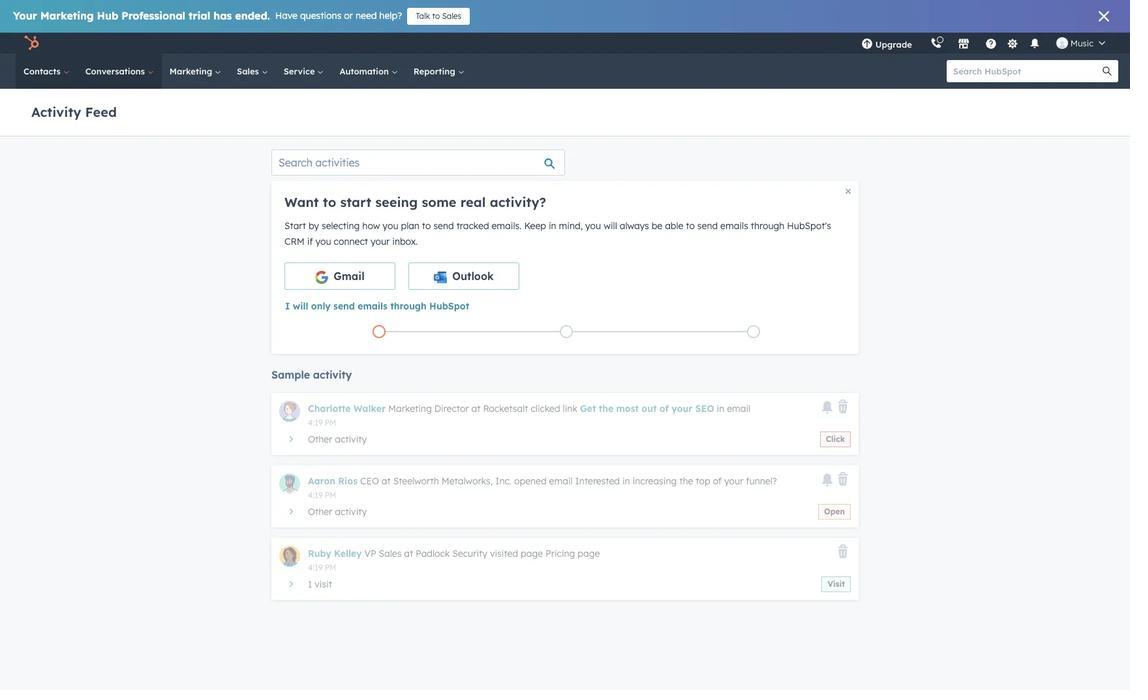 Task type: locate. For each thing, give the bounding box(es) containing it.
1 vertical spatial at
[[382, 475, 391, 487]]

marketing link
[[162, 54, 229, 89]]

3 4:19 from the top
[[308, 563, 323, 573]]

the right get
[[599, 403, 614, 415]]

how
[[363, 220, 380, 232]]

1 horizontal spatial will
[[604, 220, 618, 232]]

marketing down trial
[[170, 66, 215, 76]]

2 vertical spatial in
[[623, 475, 631, 487]]

2 horizontal spatial at
[[472, 403, 481, 415]]

1 vertical spatial marketing
[[170, 66, 215, 76]]

menu
[[853, 33, 1115, 54]]

2 vertical spatial marketing
[[389, 403, 432, 415]]

the
[[599, 403, 614, 415], [680, 475, 694, 487]]

notifications button
[[1024, 33, 1047, 54]]

service
[[284, 66, 318, 76]]

0 horizontal spatial send
[[334, 301, 355, 312]]

of right out
[[660, 403, 669, 415]]

at left padlock
[[404, 548, 413, 560]]

email right seo
[[728, 403, 751, 415]]

onboarding.steps.finalstep.title image
[[751, 329, 757, 336]]

of right top at right
[[713, 475, 722, 487]]

emails
[[721, 220, 749, 232], [358, 301, 388, 312]]

0 horizontal spatial in
[[549, 220, 557, 232]]

send right only
[[334, 301, 355, 312]]

hubspot
[[430, 301, 470, 312]]

4:19 for charlotte walker
[[308, 418, 323, 428]]

in left "increasing" at bottom right
[[623, 475, 631, 487]]

1 horizontal spatial in
[[623, 475, 631, 487]]

your
[[371, 236, 390, 247], [672, 403, 693, 415], [725, 475, 744, 487]]

page right "pricing"
[[578, 548, 600, 560]]

2 page from the left
[[578, 548, 600, 560]]

only
[[311, 301, 331, 312]]

pm down charlotte
[[325, 418, 337, 428]]

aaron
[[308, 475, 336, 487]]

will left the always
[[604, 220, 618, 232]]

Gmail checkbox
[[285, 262, 396, 290]]

charlotte walker link
[[308, 403, 386, 415]]

email
[[728, 403, 751, 415], [550, 475, 573, 487]]

ruby kelley link
[[308, 548, 362, 560]]

pm down ruby kelley link
[[325, 563, 337, 573]]

vp
[[365, 548, 377, 560]]

1 horizontal spatial page
[[578, 548, 600, 560]]

notifications image
[[1030, 39, 1041, 50]]

0 vertical spatial 4:19 pm
[[308, 418, 337, 428]]

ruby
[[308, 548, 332, 560]]

0 vertical spatial email
[[728, 403, 751, 415]]

1 4:19 from the top
[[308, 418, 323, 428]]

reporting
[[414, 66, 458, 76]]

pm
[[325, 418, 337, 428], [325, 490, 337, 500], [325, 563, 337, 573]]

emails right able
[[721, 220, 749, 232]]

4:19 down ruby
[[308, 563, 323, 573]]

2 4:19 from the top
[[308, 490, 323, 500]]

1 horizontal spatial at
[[404, 548, 413, 560]]

0 horizontal spatial will
[[293, 301, 309, 312]]

reporting link
[[406, 54, 472, 89]]

1 vertical spatial will
[[293, 301, 309, 312]]

sales right vp
[[379, 548, 402, 560]]

onboarding.steps.sendtrackedemailingmail.title image
[[564, 329, 570, 336]]

marketing right walker
[[389, 403, 432, 415]]

sales left the service
[[237, 66, 262, 76]]

of
[[660, 403, 669, 415], [713, 475, 722, 487]]

1 vertical spatial 4:19
[[308, 490, 323, 500]]

aaron rios ceo at steelworth metalworks, inc. opened email interested in increasing the top of your funnel?
[[308, 475, 778, 487]]

1 4:19 pm from the top
[[308, 418, 337, 428]]

want to start seeing some real activity?
[[285, 194, 547, 210]]

will right i
[[293, 301, 309, 312]]

sales link
[[229, 54, 276, 89]]

list
[[286, 323, 848, 341]]

at for director
[[472, 403, 481, 415]]

to right plan
[[422, 220, 431, 232]]

connect
[[334, 236, 368, 247]]

has
[[214, 9, 232, 22]]

0 vertical spatial your
[[371, 236, 390, 247]]

outlook
[[453, 270, 494, 283]]

3 pm from the top
[[325, 563, 337, 573]]

2 pm from the top
[[325, 490, 337, 500]]

4:19 pm for ruby kelley
[[308, 563, 337, 573]]

4:19 pm down aaron
[[308, 490, 337, 500]]

4:19
[[308, 418, 323, 428], [308, 490, 323, 500], [308, 563, 323, 573]]

always
[[620, 220, 650, 232]]

activity
[[31, 103, 81, 120]]

in right seo
[[717, 403, 725, 415]]

2 4:19 pm from the top
[[308, 490, 337, 500]]

1 vertical spatial emails
[[358, 301, 388, 312]]

your marketing hub professional trial has ended. have questions or need help?
[[13, 9, 402, 22]]

menu item
[[922, 33, 925, 54]]

2 vertical spatial 4:19 pm
[[308, 563, 337, 573]]

4:19 down charlotte
[[308, 418, 323, 428]]

will inside start by selecting how you plan to send tracked emails. keep in mind, you will always be able to send emails through hubspot's crm if you connect your inbox.
[[604, 220, 618, 232]]

activity?
[[490, 194, 547, 210]]

1 vertical spatial pm
[[325, 490, 337, 500]]

0 vertical spatial in
[[549, 220, 557, 232]]

will
[[604, 220, 618, 232], [293, 301, 309, 312]]

hubspot image
[[24, 35, 39, 51]]

page right visited
[[521, 548, 543, 560]]

0 vertical spatial the
[[599, 403, 614, 415]]

marketing left hub
[[40, 9, 94, 22]]

talk to sales
[[416, 11, 462, 21]]

send down some
[[434, 220, 454, 232]]

mind,
[[559, 220, 583, 232]]

0 vertical spatial emails
[[721, 220, 749, 232]]

0 vertical spatial of
[[660, 403, 669, 415]]

upgrade
[[876, 39, 913, 50]]

out
[[642, 403, 657, 415]]

talk to sales button
[[408, 8, 470, 25]]

in
[[549, 220, 557, 232], [717, 403, 725, 415], [623, 475, 631, 487]]

start by selecting how you plan to send tracked emails. keep in mind, you will always be able to send emails through hubspot's crm if you connect your inbox.
[[285, 220, 832, 247]]

1 horizontal spatial your
[[672, 403, 693, 415]]

questions
[[300, 10, 342, 22]]

your down how
[[371, 236, 390, 247]]

2 vertical spatial sales
[[379, 548, 402, 560]]

1 horizontal spatial through
[[751, 220, 785, 232]]

4:19 pm for aaron rios
[[308, 490, 337, 500]]

you right if
[[316, 236, 332, 247]]

1 horizontal spatial of
[[713, 475, 722, 487]]

3 4:19 pm from the top
[[308, 563, 337, 573]]

top
[[696, 475, 711, 487]]

Outlook checkbox
[[409, 262, 520, 290]]

0 horizontal spatial your
[[371, 236, 390, 247]]

0 horizontal spatial sales
[[237, 66, 262, 76]]

rocketsalt
[[483, 403, 529, 415]]

sample activity
[[272, 368, 352, 381]]

2 vertical spatial your
[[725, 475, 744, 487]]

pm down aaron rios link on the left of page
[[325, 490, 337, 500]]

1 vertical spatial 4:19 pm
[[308, 490, 337, 500]]

to right talk
[[433, 11, 440, 21]]

at
[[472, 403, 481, 415], [382, 475, 391, 487], [404, 548, 413, 560]]

service link
[[276, 54, 332, 89]]

1 horizontal spatial marketing
[[170, 66, 215, 76]]

1 horizontal spatial sales
[[379, 548, 402, 560]]

rios
[[338, 475, 358, 487]]

0 vertical spatial will
[[604, 220, 618, 232]]

inbox.
[[393, 236, 418, 247]]

through
[[751, 220, 785, 232], [391, 301, 427, 312]]

professional
[[122, 9, 186, 22]]

your
[[13, 9, 37, 22]]

your left funnel?
[[725, 475, 744, 487]]

through left hubspot
[[391, 301, 427, 312]]

2 horizontal spatial sales
[[442, 11, 462, 21]]

4:19 down aaron
[[308, 490, 323, 500]]

in right keep
[[549, 220, 557, 232]]

or
[[344, 10, 353, 22]]

0 vertical spatial 4:19
[[308, 418, 323, 428]]

your inside start by selecting how you plan to send tracked emails. keep in mind, you will always be able to send emails through hubspot's crm if you connect your inbox.
[[371, 236, 390, 247]]

0 horizontal spatial page
[[521, 548, 543, 560]]

1 vertical spatial your
[[672, 403, 693, 415]]

0 vertical spatial marketing
[[40, 9, 94, 22]]

emails down gmail
[[358, 301, 388, 312]]

aaron rios link
[[308, 475, 358, 487]]

0 horizontal spatial you
[[316, 236, 332, 247]]

sales right talk
[[442, 11, 462, 21]]

1 vertical spatial in
[[717, 403, 725, 415]]

keep
[[525, 220, 547, 232]]

1 horizontal spatial the
[[680, 475, 694, 487]]

to
[[433, 11, 440, 21], [323, 194, 336, 210], [422, 220, 431, 232], [686, 220, 695, 232]]

2 vertical spatial at
[[404, 548, 413, 560]]

contacts link
[[16, 54, 78, 89]]

page
[[521, 548, 543, 560], [578, 548, 600, 560]]

2 vertical spatial 4:19
[[308, 563, 323, 573]]

1 vertical spatial of
[[713, 475, 722, 487]]

to left start
[[323, 194, 336, 210]]

at right ceo
[[382, 475, 391, 487]]

0 vertical spatial at
[[472, 403, 481, 415]]

send right able
[[698, 220, 718, 232]]

email right opened
[[550, 475, 573, 487]]

funnel?
[[747, 475, 778, 487]]

1 vertical spatial sales
[[237, 66, 262, 76]]

you right how
[[383, 220, 399, 232]]

automation
[[340, 66, 392, 76]]

security
[[453, 548, 488, 560]]

steelworth
[[394, 475, 439, 487]]

4:19 pm down ruby
[[308, 563, 337, 573]]

0 vertical spatial sales
[[442, 11, 462, 21]]

your left seo
[[672, 403, 693, 415]]

the left top at right
[[680, 475, 694, 487]]

0 vertical spatial through
[[751, 220, 785, 232]]

help image
[[986, 39, 998, 50]]

you
[[383, 220, 399, 232], [586, 220, 602, 232], [316, 236, 332, 247]]

1 pm from the top
[[325, 418, 337, 428]]

2 horizontal spatial marketing
[[389, 403, 432, 415]]

1 horizontal spatial emails
[[721, 220, 749, 232]]

1 vertical spatial email
[[550, 475, 573, 487]]

send
[[434, 220, 454, 232], [698, 220, 718, 232], [334, 301, 355, 312]]

you right the mind,
[[586, 220, 602, 232]]

2 vertical spatial pm
[[325, 563, 337, 573]]

0 vertical spatial pm
[[325, 418, 337, 428]]

at right director
[[472, 403, 481, 415]]

4:19 pm down charlotte
[[308, 418, 337, 428]]

through left hubspot's
[[751, 220, 785, 232]]

0 horizontal spatial through
[[391, 301, 427, 312]]

able
[[665, 220, 684, 232]]



Task type: vqa. For each thing, say whether or not it's contained in the screenshot.
Search SEARCH BOX
no



Task type: describe. For each thing, give the bounding box(es) containing it.
metalworks,
[[442, 475, 493, 487]]

start
[[340, 194, 372, 210]]

some
[[422, 194, 457, 210]]

director
[[435, 403, 469, 415]]

visited
[[490, 548, 519, 560]]

seo
[[696, 403, 715, 415]]

0 horizontal spatial the
[[599, 403, 614, 415]]

1 horizontal spatial email
[[728, 403, 751, 415]]

4:19 pm for charlotte walker
[[308, 418, 337, 428]]

to right able
[[686, 220, 695, 232]]

padlock
[[416, 548, 450, 560]]

marketplaces image
[[958, 39, 970, 50]]

contacts
[[24, 66, 63, 76]]

Search HubSpot search field
[[947, 60, 1107, 82]]

close image
[[1100, 11, 1110, 22]]

search image
[[1104, 67, 1113, 76]]

click
[[827, 434, 846, 444]]

crm
[[285, 236, 305, 247]]

need
[[356, 10, 377, 22]]

kelley
[[334, 548, 362, 560]]

4:19 for aaron rios
[[308, 490, 323, 500]]

want
[[285, 194, 319, 210]]

1 horizontal spatial you
[[383, 220, 399, 232]]

calling icon image
[[931, 38, 943, 50]]

hub
[[97, 9, 118, 22]]

i
[[285, 301, 290, 312]]

calling icon button
[[926, 35, 948, 52]]

plan
[[401, 220, 420, 232]]

charlotte
[[308, 403, 351, 415]]

real
[[461, 194, 486, 210]]

selecting
[[322, 220, 360, 232]]

upgrade image
[[862, 39, 874, 50]]

Search activities search field
[[272, 150, 565, 176]]

at for sales
[[404, 548, 413, 560]]

emails inside start by selecting how you plan to send tracked emails. keep in mind, you will always be able to send emails through hubspot's crm if you connect your inbox.
[[721, 220, 749, 232]]

pricing
[[546, 548, 576, 560]]

help?
[[380, 10, 402, 22]]

ended.
[[235, 9, 270, 22]]

0 horizontal spatial of
[[660, 403, 669, 415]]

start
[[285, 220, 306, 232]]

walker
[[354, 403, 386, 415]]

2 horizontal spatial send
[[698, 220, 718, 232]]

talk
[[416, 11, 430, 21]]

1 vertical spatial through
[[391, 301, 427, 312]]

link
[[563, 403, 578, 415]]

visit
[[828, 579, 846, 589]]

greg robinson image
[[1057, 37, 1069, 49]]

automation link
[[332, 54, 406, 89]]

conversations
[[85, 66, 147, 76]]

opened
[[515, 475, 547, 487]]

activity feed
[[31, 103, 117, 120]]

conversations link
[[78, 54, 162, 89]]

help button
[[981, 33, 1003, 54]]

settings image
[[1008, 38, 1020, 50]]

hubspot's
[[788, 220, 832, 232]]

interested
[[576, 475, 620, 487]]

0 horizontal spatial emails
[[358, 301, 388, 312]]

if
[[307, 236, 313, 247]]

get
[[580, 403, 597, 415]]

4:19 for ruby kelley
[[308, 563, 323, 573]]

close image
[[846, 189, 851, 194]]

i will only send emails through hubspot
[[285, 301, 470, 312]]

pm for charlotte walker
[[325, 418, 337, 428]]

increasing
[[633, 475, 677, 487]]

0 horizontal spatial marketing
[[40, 9, 94, 22]]

feed
[[85, 103, 117, 120]]

get the most out of your seo link
[[580, 403, 715, 415]]

1 vertical spatial the
[[680, 475, 694, 487]]

sales inside button
[[442, 11, 462, 21]]

1 page from the left
[[521, 548, 543, 560]]

most
[[617, 403, 639, 415]]

activity
[[313, 368, 352, 381]]

tracked
[[457, 220, 489, 232]]

2 horizontal spatial in
[[717, 403, 725, 415]]

through inside start by selecting how you plan to send tracked emails. keep in mind, you will always be able to send emails through hubspot's crm if you connect your inbox.
[[751, 220, 785, 232]]

ceo
[[360, 475, 379, 487]]

marketplaces button
[[951, 33, 978, 54]]

clicked
[[531, 403, 561, 415]]

be
[[652, 220, 663, 232]]

pm for aaron rios
[[325, 490, 337, 500]]

2 horizontal spatial you
[[586, 220, 602, 232]]

trial
[[189, 9, 210, 22]]

menu containing music
[[853, 33, 1115, 54]]

ruby kelley vp sales at padlock security visited page pricing page
[[308, 548, 600, 560]]

to inside button
[[433, 11, 440, 21]]

seeing
[[376, 194, 418, 210]]

pm for ruby kelley
[[325, 563, 337, 573]]

1 horizontal spatial send
[[434, 220, 454, 232]]

2 horizontal spatial your
[[725, 475, 744, 487]]

inc.
[[496, 475, 512, 487]]

by
[[309, 220, 319, 232]]

music button
[[1049, 33, 1114, 54]]

0 horizontal spatial at
[[382, 475, 391, 487]]

charlotte walker marketing director at rocketsalt clicked link get the most out of your seo in email
[[308, 403, 751, 415]]

music
[[1071, 38, 1094, 48]]

search button
[[1097, 60, 1119, 82]]

0 horizontal spatial email
[[550, 475, 573, 487]]

i will only send emails through hubspot button
[[285, 301, 470, 312]]

settings link
[[1005, 36, 1022, 50]]

sample
[[272, 368, 310, 381]]

have
[[275, 10, 298, 22]]

in inside start by selecting how you plan to send tracked emails. keep in mind, you will always be able to send emails through hubspot's crm if you connect your inbox.
[[549, 220, 557, 232]]



